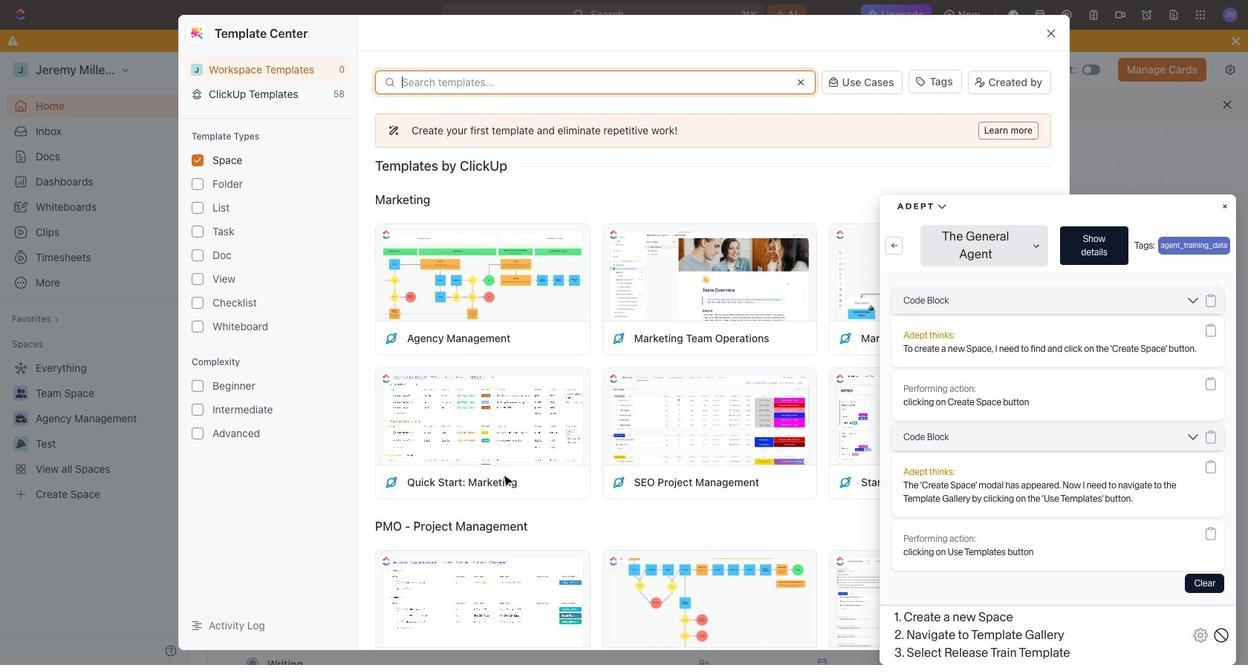 Task type: locate. For each thing, give the bounding box(es) containing it.
None checkbox
[[192, 155, 204, 166], [192, 202, 204, 214], [192, 297, 204, 309], [192, 404, 204, 416], [192, 428, 204, 440], [192, 155, 204, 166], [192, 202, 204, 214], [192, 297, 204, 309], [192, 404, 204, 416], [192, 428, 204, 440]]

jeremy miller's workspace, , element
[[191, 64, 203, 75]]

space template image
[[839, 332, 852, 345], [612, 476, 625, 489], [839, 476, 852, 489]]

tree
[[6, 357, 183, 507]]

space template image
[[385, 332, 398, 345], [612, 332, 625, 345], [385, 476, 398, 489]]

None checkbox
[[192, 178, 204, 190], [192, 226, 204, 238], [192, 250, 204, 262], [192, 273, 204, 285], [192, 321, 204, 333], [192, 380, 204, 392], [192, 178, 204, 190], [192, 226, 204, 238], [192, 250, 204, 262], [192, 273, 204, 285], [192, 321, 204, 333], [192, 380, 204, 392]]

space template element
[[385, 332, 398, 345], [612, 332, 625, 345], [839, 332, 852, 345], [385, 476, 398, 489], [612, 476, 625, 489], [839, 476, 852, 489]]

alert
[[189, 88, 1248, 121]]



Task type: vqa. For each thing, say whether or not it's contained in the screenshot.
Search templates... text field
yes



Task type: describe. For each thing, give the bounding box(es) containing it.
sidebar navigation
[[0, 52, 189, 666]]

business time image
[[226, 313, 238, 322]]

tree inside the sidebar navigation
[[6, 357, 183, 507]]

Search tasks... text field
[[1004, 520, 1153, 542]]

Search templates... text field
[[402, 77, 786, 88]]



